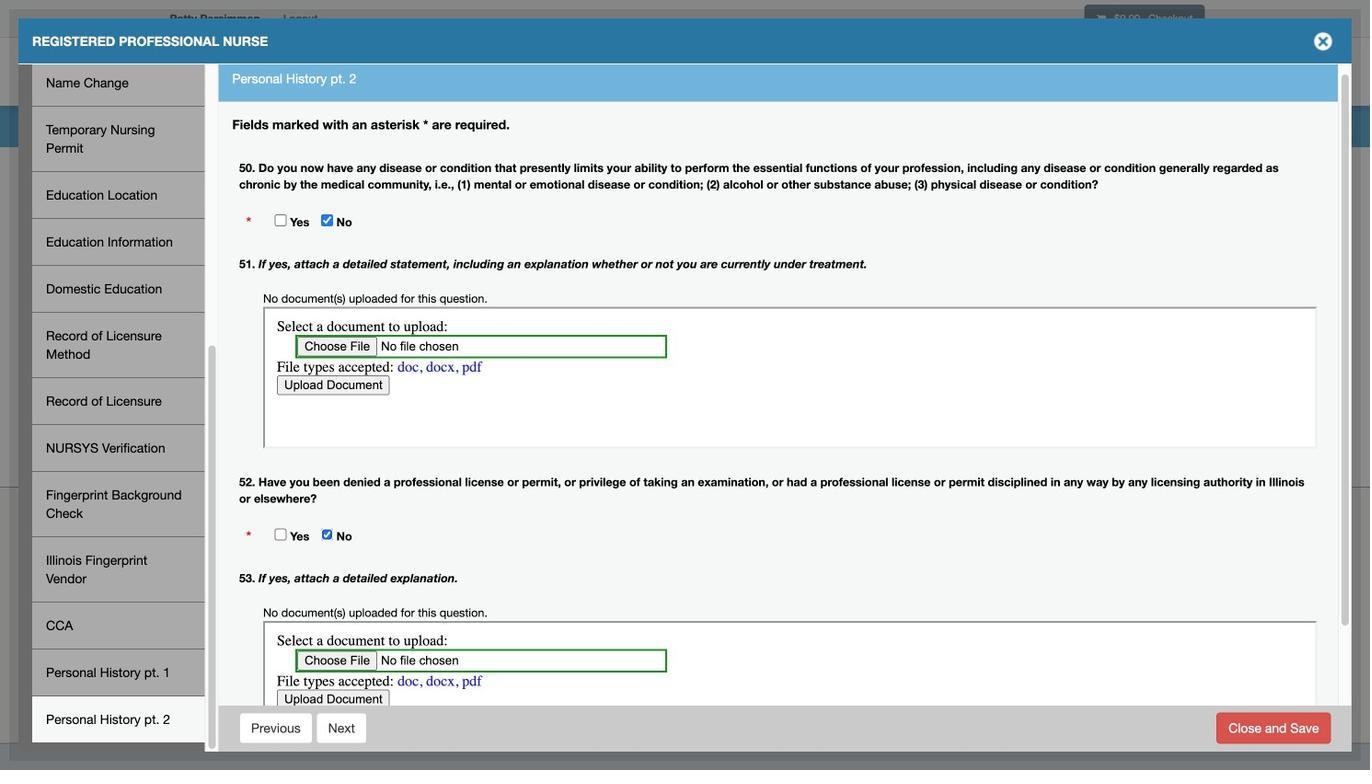 Task type: describe. For each thing, give the bounding box(es) containing it.
close window image
[[1309, 27, 1339, 56]]

illinois department of financial and professional regulation image
[[161, 41, 581, 100]]

2 chevron down image from the top
[[1171, 292, 1190, 311]]

3 chevron down image from the top
[[1171, 444, 1190, 463]]

1 chevron down image from the top
[[1171, 0, 1190, 7]]

shopping cart image
[[1097, 13, 1107, 24]]

4 chevron down image from the top
[[1171, 170, 1190, 190]]



Task type: locate. For each thing, give the bounding box(es) containing it.
0 vertical spatial chevron down image
[[1171, 79, 1190, 99]]

3 chevron down image from the top
[[1171, 49, 1190, 68]]

1 chevron down image from the top
[[1171, 79, 1190, 99]]

2 chevron down image from the top
[[1171, 18, 1190, 38]]

1 vertical spatial chevron down image
[[1171, 292, 1190, 311]]

chevron down image
[[1171, 79, 1190, 99], [1171, 292, 1190, 311], [1171, 444, 1190, 463]]

chevron down image
[[1171, 0, 1190, 7], [1171, 18, 1190, 38], [1171, 49, 1190, 68], [1171, 170, 1190, 190]]

None button
[[239, 713, 313, 744], [316, 713, 367, 744], [1217, 713, 1332, 744], [239, 713, 313, 744], [316, 713, 367, 744], [1217, 713, 1332, 744]]

2 vertical spatial chevron down image
[[1171, 444, 1190, 463]]

None checkbox
[[275, 215, 287, 227], [321, 215, 333, 227], [275, 529, 287, 541], [321, 529, 333, 541], [275, 215, 287, 227], [321, 215, 333, 227], [275, 529, 287, 541], [321, 529, 333, 541]]



Task type: vqa. For each thing, say whether or not it's contained in the screenshot.
the top chevron down image
yes



